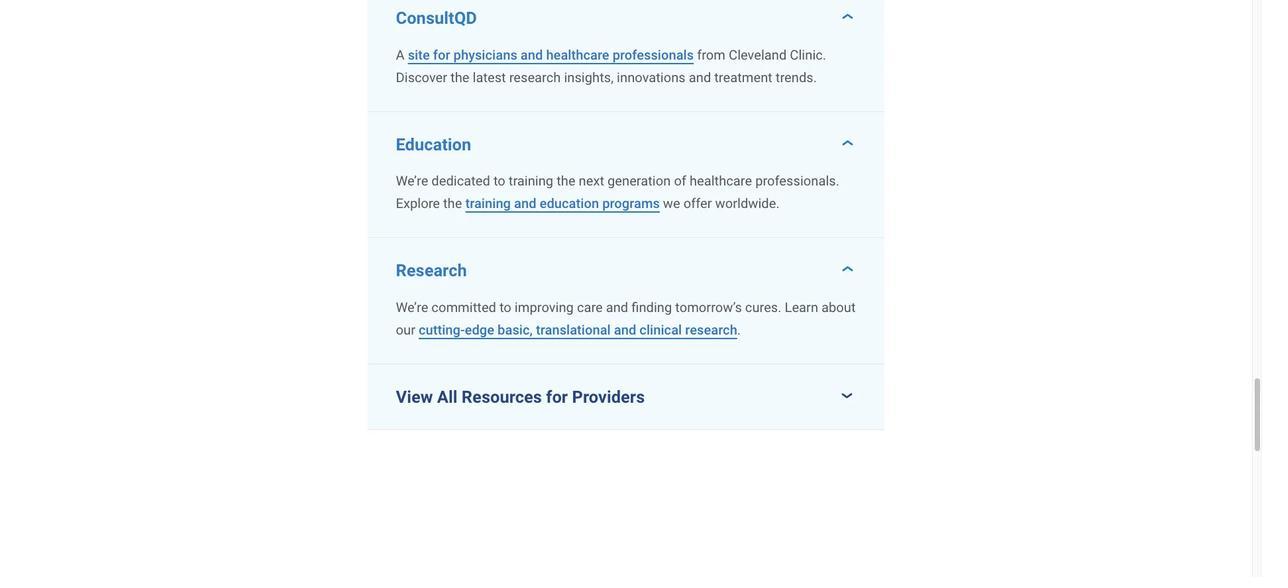 Task type: locate. For each thing, give the bounding box(es) containing it.
the
[[451, 69, 470, 85], [557, 173, 576, 189], [443, 196, 462, 212]]

about
[[822, 300, 856, 316]]

the inside from cleveland clinic. discover the latest research insights, innovations and treatment trends.
[[451, 69, 470, 85]]

training down dedicated
[[466, 196, 511, 212]]

for
[[433, 47, 450, 63], [546, 387, 568, 407]]

0 horizontal spatial research
[[510, 69, 561, 85]]

research
[[510, 69, 561, 85], [686, 322, 738, 338]]

1 we're from the top
[[396, 173, 428, 189]]

for right site
[[433, 47, 450, 63]]

0 vertical spatial we're
[[396, 173, 428, 189]]

1 vertical spatial the
[[557, 173, 576, 189]]

0 vertical spatial training
[[509, 173, 554, 189]]

we're inside the we're committed to improving care and finding tomorrow's cures. learn about our
[[396, 300, 428, 316]]

resources
[[462, 387, 542, 407]]

of
[[674, 173, 687, 189]]

we're up 'explore'
[[396, 173, 428, 189]]

healthcare up the insights,
[[546, 47, 610, 63]]

1 vertical spatial for
[[546, 387, 568, 407]]

healthcare
[[546, 47, 610, 63], [690, 173, 753, 189]]

translational
[[536, 322, 611, 338]]

and inside from cleveland clinic. discover the latest research insights, innovations and treatment trends.
[[689, 69, 711, 85]]

from cleveland clinic. discover the latest research insights, innovations and treatment trends.
[[396, 47, 827, 85]]

research for insights,
[[510, 69, 561, 85]]

0 vertical spatial the
[[451, 69, 470, 85]]

2 we're from the top
[[396, 300, 428, 316]]

next
[[579, 173, 605, 189]]

to for training
[[494, 173, 506, 189]]

to right dedicated
[[494, 173, 506, 189]]

to for improving
[[500, 300, 512, 316]]

site for physicians and healthcare professionals link
[[408, 47, 694, 63]]

0 vertical spatial to
[[494, 173, 506, 189]]

all
[[437, 387, 458, 407]]

1 horizontal spatial research
[[686, 322, 738, 338]]

healthcare up offer
[[690, 173, 753, 189]]

training and education programs we offer worldwide.
[[466, 196, 780, 212]]

treatment
[[715, 69, 773, 85]]

1 vertical spatial healthcare
[[690, 173, 753, 189]]

1 vertical spatial to
[[500, 300, 512, 316]]

research down the tomorrow's
[[686, 322, 738, 338]]

for left the providers
[[546, 387, 568, 407]]

the up education
[[557, 173, 576, 189]]

0 vertical spatial research
[[510, 69, 561, 85]]

we're dedicated to training the next generation of healthcare professionals. explore the
[[396, 173, 840, 212]]

training
[[509, 173, 554, 189], [466, 196, 511, 212]]

we
[[663, 196, 681, 212]]

dedicated
[[432, 173, 490, 189]]

the down dedicated
[[443, 196, 462, 212]]

we're up our
[[396, 300, 428, 316]]

to inside the we're committed to improving care and finding tomorrow's cures. learn about our
[[500, 300, 512, 316]]

education
[[540, 196, 599, 212]]

trends.
[[776, 69, 817, 85]]

edge
[[465, 322, 495, 338]]

to inside we're dedicated to training the next generation of healthcare professionals. explore the
[[494, 173, 506, 189]]

innovations
[[617, 69, 686, 85]]

1 vertical spatial we're
[[396, 300, 428, 316]]

providers
[[572, 387, 645, 407]]

physicians
[[454, 47, 518, 63]]

cutting-
[[419, 322, 465, 338]]

our
[[396, 322, 416, 338]]

research inside from cleveland clinic. discover the latest research insights, innovations and treatment trends.
[[510, 69, 561, 85]]

to up basic,
[[500, 300, 512, 316]]

education tab
[[368, 112, 885, 159]]

0 vertical spatial for
[[433, 47, 450, 63]]

cutting-edge basic, translational and clinical research .
[[419, 322, 741, 338]]

0 horizontal spatial healthcare
[[546, 47, 610, 63]]

we're inside we're dedicated to training the next generation of healthcare professionals. explore the
[[396, 173, 428, 189]]

the for discover
[[451, 69, 470, 85]]

1 vertical spatial research
[[686, 322, 738, 338]]

to
[[494, 173, 506, 189], [500, 300, 512, 316]]

site
[[408, 47, 430, 63]]

explore
[[396, 196, 440, 212]]

programs
[[603, 196, 660, 212]]

consultqd
[[396, 8, 477, 28]]

0 horizontal spatial for
[[433, 47, 450, 63]]

we're
[[396, 173, 428, 189], [396, 300, 428, 316]]

1 horizontal spatial for
[[546, 387, 568, 407]]

committed
[[432, 300, 496, 316]]

and
[[521, 47, 543, 63], [689, 69, 711, 85], [514, 196, 537, 212], [606, 300, 629, 316], [614, 322, 637, 338]]

training up training and education programs link
[[509, 173, 554, 189]]

and right the care on the bottom of the page
[[606, 300, 629, 316]]

1 horizontal spatial healthcare
[[690, 173, 753, 189]]

the left latest
[[451, 69, 470, 85]]

cutting-edge basic, translational and clinical research link
[[419, 322, 738, 338]]

research down a site for physicians and healthcare professionals
[[510, 69, 561, 85]]

training inside we're dedicated to training the next generation of healthcare professionals. explore the
[[509, 173, 554, 189]]

research
[[396, 261, 467, 281]]

learn
[[785, 300, 819, 316]]

tab list
[[368, 0, 885, 430]]

1 vertical spatial training
[[466, 196, 511, 212]]

and down from
[[689, 69, 711, 85]]



Task type: describe. For each thing, give the bounding box(es) containing it.
generation
[[608, 173, 671, 189]]

a
[[396, 47, 405, 63]]

cleveland
[[729, 47, 787, 63]]

improving
[[515, 300, 574, 316]]

finding
[[632, 300, 672, 316]]

and inside the we're committed to improving care and finding tomorrow's cures. learn about our
[[606, 300, 629, 316]]

offer
[[684, 196, 712, 212]]

and down finding
[[614, 322, 637, 338]]

clinic.
[[790, 47, 827, 63]]

0 vertical spatial healthcare
[[546, 47, 610, 63]]

healthcare inside we're dedicated to training the next generation of healthcare professionals. explore the
[[690, 173, 753, 189]]

and right physicians
[[521, 47, 543, 63]]

a site for physicians and healthcare professionals
[[396, 47, 694, 63]]

insights,
[[564, 69, 614, 85]]

2 vertical spatial the
[[443, 196, 462, 212]]

we're committed to improving care and finding tomorrow's cures. learn about our
[[396, 300, 856, 338]]

view
[[396, 387, 433, 407]]

tab list containing consultqd
[[368, 0, 885, 430]]

cures.
[[746, 300, 782, 316]]

education
[[396, 134, 472, 154]]

we're for we're committed to improving care and finding tomorrow's cures. learn about our
[[396, 300, 428, 316]]

latest
[[473, 69, 506, 85]]

training and education programs link
[[466, 196, 660, 212]]

from
[[697, 47, 726, 63]]

professionals.
[[756, 173, 840, 189]]

basic,
[[498, 322, 533, 338]]

we're for we're dedicated to training the next generation of healthcare professionals. explore the
[[396, 173, 428, 189]]

research tab
[[368, 238, 885, 286]]

clinical
[[640, 322, 682, 338]]

for inside view all resources for providers 'tab'
[[546, 387, 568, 407]]

discover
[[396, 69, 448, 85]]

tomorrow's
[[676, 300, 742, 316]]

professionals
[[613, 47, 694, 63]]

view all resources for providers tab
[[368, 365, 885, 430]]

and left education
[[514, 196, 537, 212]]

view all resources for providers
[[396, 387, 645, 407]]

.
[[738, 322, 741, 338]]

research for .
[[686, 322, 738, 338]]

the for training
[[557, 173, 576, 189]]

consultqd tab
[[368, 0, 885, 33]]

worldwide.
[[716, 196, 780, 212]]

care
[[577, 300, 603, 316]]



Task type: vqa. For each thing, say whether or not it's contained in the screenshot.
Find a Doctor to the middle
no



